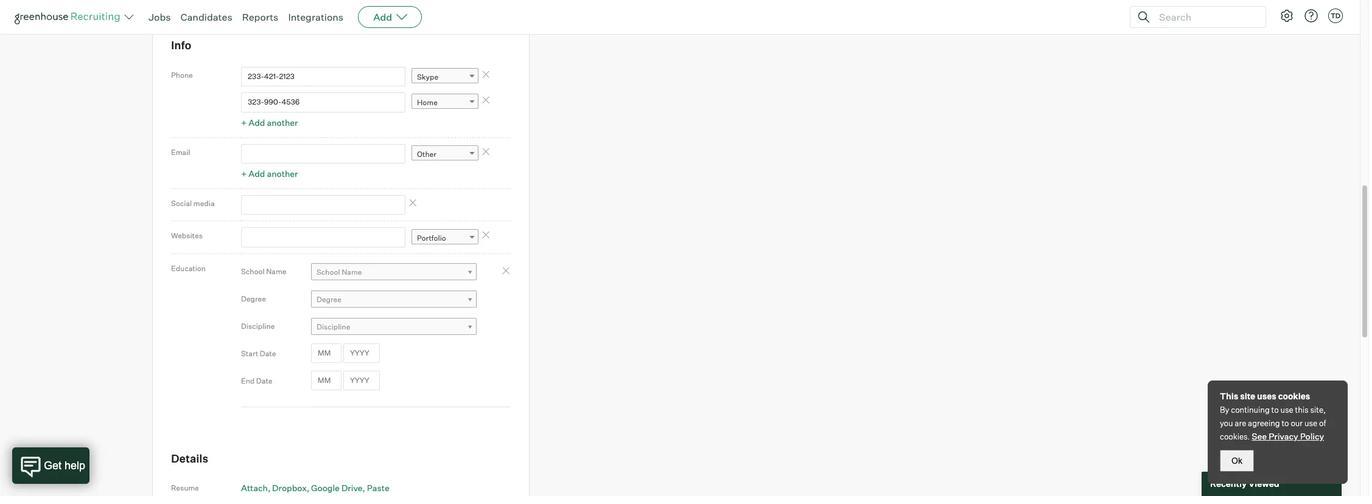 Task type: describe. For each thing, give the bounding box(es) containing it.
site,
[[1310, 405, 1326, 415]]

attach
[[241, 483, 268, 494]]

skype
[[417, 72, 438, 82]]

reports
[[242, 11, 278, 23]]

this
[[1220, 391, 1238, 402]]

info
[[171, 39, 191, 52]]

jobs
[[149, 11, 171, 23]]

paste link
[[367, 483, 389, 494]]

yyyy text field for start date
[[343, 344, 380, 364]]

site
[[1240, 391, 1255, 402]]

discipline link
[[311, 318, 477, 336]]

MM text field
[[311, 344, 342, 364]]

another for phone
[[267, 117, 298, 128]]

policy
[[1300, 432, 1324, 442]]

drive
[[341, 483, 363, 494]]

paste
[[367, 483, 389, 494]]

0 horizontal spatial discipline
[[241, 322, 275, 331]]

MM text field
[[311, 371, 342, 391]]

dropbox
[[272, 483, 307, 494]]

Search text field
[[1156, 8, 1255, 26]]

0 horizontal spatial to
[[1271, 405, 1279, 415]]

candidates link
[[181, 11, 232, 23]]

1 horizontal spatial school name
[[317, 268, 362, 277]]

details
[[171, 452, 208, 466]]

configure image
[[1280, 9, 1294, 23]]

1 horizontal spatial use
[[1305, 419, 1317, 429]]

add for phone
[[249, 117, 265, 128]]

of
[[1319, 419, 1326, 429]]

privacy
[[1269, 432, 1298, 442]]

are
[[1235, 419, 1246, 429]]

date for end date
[[256, 377, 272, 386]]

recently
[[1210, 479, 1247, 490]]

ok
[[1232, 457, 1242, 466]]

you
[[1220, 419, 1233, 429]]

google drive link
[[311, 483, 365, 494]]

attach link
[[241, 483, 270, 494]]

phone
[[171, 70, 193, 80]]

1 horizontal spatial degree
[[317, 295, 342, 304]]

social
[[171, 199, 192, 208]]

candidates
[[181, 11, 232, 23]]

social media
[[171, 199, 215, 208]]

td
[[1331, 12, 1341, 20]]

+ for email
[[241, 169, 247, 179]]

add button
[[358, 6, 422, 28]]

integrations
[[288, 11, 343, 23]]

by continuing to use this site, you are agreeing to our use of cookies.
[[1220, 405, 1326, 442]]

end
[[241, 377, 255, 386]]

1 horizontal spatial discipline
[[317, 322, 350, 332]]

1 vertical spatial to
[[1282, 419, 1289, 429]]

media
[[193, 199, 215, 208]]

other link
[[412, 145, 478, 163]]

degree link
[[311, 291, 477, 308]]

by
[[1220, 405, 1229, 415]]

email
[[171, 148, 190, 157]]

portfolio
[[417, 234, 446, 243]]

start date
[[241, 349, 276, 358]]

this site uses cookies
[[1220, 391, 1310, 402]]



Task type: vqa. For each thing, say whether or not it's contained in the screenshot.
The Faq icon
no



Task type: locate. For each thing, give the bounding box(es) containing it.
discipline up mm text box
[[317, 322, 350, 332]]

integrations link
[[288, 11, 343, 23]]

use
[[1281, 405, 1293, 415], [1305, 419, 1317, 429]]

dropbox link
[[272, 483, 309, 494]]

jobs link
[[149, 11, 171, 23]]

2 + add another from the top
[[241, 169, 298, 179]]

attach dropbox google drive paste
[[241, 483, 389, 494]]

date for start date
[[260, 349, 276, 358]]

+
[[241, 117, 247, 128], [241, 169, 247, 179]]

1 + add another link from the top
[[241, 117, 298, 128]]

degree up mm text box
[[317, 295, 342, 304]]

+ add another link for phone
[[241, 117, 298, 128]]

None text field
[[241, 144, 405, 164], [241, 195, 405, 215], [241, 144, 405, 164], [241, 195, 405, 215]]

0 horizontal spatial school name
[[241, 267, 286, 276]]

2 another from the top
[[267, 169, 298, 179]]

0 vertical spatial + add another link
[[241, 117, 298, 128]]

1 another from the top
[[267, 117, 298, 128]]

name
[[266, 267, 286, 276], [342, 268, 362, 277]]

+ add another for email
[[241, 169, 298, 179]]

0 vertical spatial +
[[241, 117, 247, 128]]

0 vertical spatial date
[[260, 349, 276, 358]]

school name link
[[311, 263, 477, 281]]

0 horizontal spatial school
[[241, 267, 265, 276]]

0 horizontal spatial name
[[266, 267, 286, 276]]

use left of on the bottom of page
[[1305, 419, 1317, 429]]

degree
[[241, 294, 266, 304], [317, 295, 342, 304]]

another for email
[[267, 169, 298, 179]]

degree up the start
[[241, 294, 266, 304]]

yyyy text field for end date
[[343, 371, 380, 391]]

2 vertical spatial add
[[249, 169, 265, 179]]

1 horizontal spatial name
[[342, 268, 362, 277]]

+ add another for phone
[[241, 117, 298, 128]]

this
[[1295, 405, 1309, 415]]

0 vertical spatial + add another
[[241, 117, 298, 128]]

0 horizontal spatial use
[[1281, 405, 1293, 415]]

date
[[260, 349, 276, 358], [256, 377, 272, 386]]

1 + from the top
[[241, 117, 247, 128]]

0 horizontal spatial degree
[[241, 294, 266, 304]]

1 vertical spatial another
[[267, 169, 298, 179]]

education
[[171, 264, 206, 273]]

1 vertical spatial use
[[1305, 419, 1317, 429]]

1 horizontal spatial school
[[317, 268, 340, 277]]

discipline
[[241, 322, 275, 331], [317, 322, 350, 332]]

date right the start
[[260, 349, 276, 358]]

1 vertical spatial date
[[256, 377, 272, 386]]

1 + add another from the top
[[241, 117, 298, 128]]

0 vertical spatial add
[[373, 11, 392, 23]]

skype link
[[412, 68, 478, 86]]

2 + from the top
[[241, 169, 247, 179]]

+ add another link
[[241, 117, 298, 128], [241, 169, 298, 179]]

portfolio link
[[412, 229, 478, 247]]

start
[[241, 349, 258, 358]]

add inside popup button
[[373, 11, 392, 23]]

agreeing
[[1248, 419, 1280, 429]]

cookies.
[[1220, 432, 1250, 442]]

school
[[241, 267, 265, 276], [317, 268, 340, 277]]

2 + add another link from the top
[[241, 169, 298, 179]]

0 vertical spatial another
[[267, 117, 298, 128]]

google
[[311, 483, 340, 494]]

0 vertical spatial yyyy text field
[[343, 344, 380, 364]]

use left this
[[1281, 405, 1293, 415]]

school name
[[241, 267, 286, 276], [317, 268, 362, 277]]

1 horizontal spatial to
[[1282, 419, 1289, 429]]

to left our
[[1282, 419, 1289, 429]]

home
[[417, 98, 438, 107]]

our
[[1291, 419, 1303, 429]]

0 vertical spatial use
[[1281, 405, 1293, 415]]

to down uses
[[1271, 405, 1279, 415]]

td button
[[1328, 9, 1343, 23]]

ok button
[[1220, 450, 1254, 472]]

None text field
[[241, 67, 405, 87], [241, 93, 405, 112], [241, 228, 405, 248], [241, 67, 405, 87], [241, 93, 405, 112], [241, 228, 405, 248]]

1 vertical spatial add
[[249, 117, 265, 128]]

reports link
[[242, 11, 278, 23]]

to
[[1271, 405, 1279, 415], [1282, 419, 1289, 429]]

+ for phone
[[241, 117, 247, 128]]

see privacy policy
[[1252, 432, 1324, 442]]

viewed
[[1249, 479, 1279, 490]]

discipline up "start date"
[[241, 322, 275, 331]]

+ add another
[[241, 117, 298, 128], [241, 169, 298, 179]]

continuing
[[1231, 405, 1270, 415]]

recently viewed
[[1210, 479, 1279, 490]]

+ add another link for email
[[241, 169, 298, 179]]

yyyy text field right mm text field
[[343, 371, 380, 391]]

other
[[417, 150, 436, 159]]

uses
[[1257, 391, 1276, 402]]

add
[[373, 11, 392, 23], [249, 117, 265, 128], [249, 169, 265, 179]]

2 yyyy text field from the top
[[343, 371, 380, 391]]

end date
[[241, 377, 272, 386]]

1 vertical spatial + add another link
[[241, 169, 298, 179]]

see
[[1252, 432, 1267, 442]]

1 vertical spatial yyyy text field
[[343, 371, 380, 391]]

another
[[267, 117, 298, 128], [267, 169, 298, 179]]

1 vertical spatial + add another
[[241, 169, 298, 179]]

1 yyyy text field from the top
[[343, 344, 380, 364]]

1 vertical spatial +
[[241, 169, 247, 179]]

home link
[[412, 94, 478, 112]]

resume
[[171, 484, 199, 493]]

yyyy text field right mm text box
[[343, 344, 380, 364]]

add for email
[[249, 169, 265, 179]]

YYYY text field
[[343, 344, 380, 364], [343, 371, 380, 391]]

see privacy policy link
[[1252, 432, 1324, 442]]

websites
[[171, 232, 203, 241]]

td button
[[1326, 6, 1345, 26]]

date right "end"
[[256, 377, 272, 386]]

cookies
[[1278, 391, 1310, 402]]

greenhouse recruiting image
[[15, 10, 124, 24]]

0 vertical spatial to
[[1271, 405, 1279, 415]]



